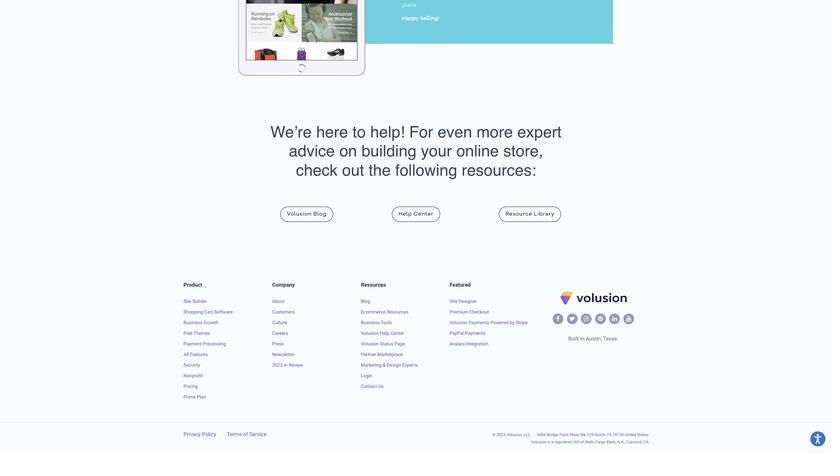 Task type: describe. For each thing, give the bounding box(es) containing it.
volusion for volusion payments powered by stripe
[[450, 320, 468, 326]]

0 horizontal spatial resources
[[361, 282, 386, 288]]

processing
[[203, 342, 226, 347]]

advice
[[289, 142, 335, 160]]

0 vertical spatial 2023
[[272, 363, 283, 368]]

prime
[[184, 395, 196, 400]]

1 horizontal spatial of
[[581, 440, 584, 445]]

business growth link
[[184, 320, 219, 326]]

volusion for volusion is a registered iso of wells fargo bank, n.a., concord, ca
[[531, 440, 547, 445]]

selling online image
[[238, 0, 366, 77]]

checkout
[[470, 310, 489, 315]]

ecommerce resources
[[361, 310, 409, 315]]

6504
[[538, 433, 546, 438]]

privacy
[[184, 432, 201, 438]]

paypal
[[450, 331, 464, 336]]

site designer
[[450, 299, 477, 304]]

open accessibe: accessibility options, statement and help image
[[815, 434, 822, 444]]

on
[[340, 142, 357, 160]]

service
[[249, 432, 267, 438]]

resource library
[[506, 212, 555, 217]]

1 horizontal spatial center
[[414, 212, 434, 217]]

llc.
[[524, 433, 532, 438]]

concord,
[[627, 440, 643, 445]]

tools
[[381, 320, 392, 326]]

follow volusion on facebook image
[[557, 316, 560, 322]]

building
[[362, 142, 417, 160]]

volusion help center link
[[361, 331, 405, 336]]

help center link
[[392, 207, 441, 222]]

policy
[[202, 432, 216, 438]]

shopping
[[184, 310, 203, 315]]

features
[[190, 352, 208, 357]]

ste
[[580, 433, 586, 438]]

wells
[[585, 440, 595, 445]]

review
[[289, 363, 304, 368]]

business for product
[[184, 320, 203, 326]]

culture link
[[272, 320, 287, 326]]

site for product
[[184, 299, 192, 304]]

product
[[184, 282, 203, 288]]

login link
[[361, 373, 373, 379]]

fargo
[[596, 440, 606, 445]]

site for featured
[[450, 299, 458, 304]]

partner marketplace
[[361, 352, 403, 357]]

contact
[[361, 384, 377, 389]]

security
[[184, 363, 200, 368]]

free themes link
[[184, 331, 210, 336]]

terms of service link
[[227, 432, 267, 438]]

careers link
[[272, 331, 288, 336]]

1 horizontal spatial resources
[[387, 310, 409, 315]]

2023 in review link
[[272, 363, 304, 368]]

help center
[[399, 212, 434, 217]]

free themes
[[184, 331, 210, 336]]

follow volusion on youtube image
[[627, 316, 632, 322]]

site builder
[[184, 299, 207, 304]]

all features
[[184, 352, 208, 357]]

terms of service
[[227, 432, 267, 438]]

powered
[[491, 320, 509, 326]]

in for austin,
[[581, 336, 585, 342]]

is
[[548, 440, 551, 445]]

iso
[[574, 440, 580, 445]]

pricing
[[184, 384, 198, 389]]

blog inside the volusion blog link
[[314, 212, 327, 217]]

resources:
[[462, 161, 537, 180]]

78730
[[613, 433, 624, 438]]

follow volusion on pinterest image
[[598, 316, 604, 322]]

follow volusion on instagram image
[[584, 316, 589, 322]]

1 horizontal spatial help
[[399, 212, 412, 217]]

premium
[[450, 310, 469, 315]]

volusion for volusion help center
[[361, 331, 379, 336]]

volusion is a registered iso of wells fargo bank, n.a., concord, ca
[[531, 440, 649, 445]]

tx
[[607, 433, 612, 438]]

expert
[[518, 123, 562, 141]]

us
[[379, 384, 384, 389]]

built
[[569, 336, 579, 342]]

bank,
[[607, 440, 617, 445]]

volusion help center
[[361, 331, 405, 336]]

bridge
[[547, 433, 559, 438]]

blog link
[[361, 299, 370, 304]]

terms
[[227, 432, 242, 438]]

culture
[[272, 320, 287, 326]]

contact us
[[361, 384, 384, 389]]

prime plan
[[184, 395, 206, 400]]

marketing & design experts
[[361, 363, 418, 368]]

press link
[[272, 342, 284, 347]]

resource library link
[[499, 207, 562, 222]]

online
[[457, 142, 499, 160]]

&
[[383, 363, 386, 368]]

volusion payments powered by stripe link
[[450, 320, 528, 326]]

designer
[[459, 299, 477, 304]]

pkwy
[[570, 433, 580, 438]]

1 vertical spatial blog
[[361, 299, 370, 304]]

payments for paypal
[[465, 331, 486, 336]]

we're
[[271, 123, 312, 141]]

austin
[[595, 433, 606, 438]]

premium checkout
[[450, 310, 489, 315]]

a
[[552, 440, 554, 445]]

check
[[296, 161, 338, 180]]

payment processing
[[184, 342, 226, 347]]

pricing link
[[184, 384, 198, 389]]

themes
[[194, 331, 210, 336]]

contact us link
[[361, 384, 384, 389]]



Task type: locate. For each thing, give the bounding box(es) containing it.
more
[[477, 123, 513, 141]]

to
[[353, 123, 366, 141]]

following
[[396, 161, 458, 180]]

0 vertical spatial of
[[243, 432, 248, 438]]

resources up tools
[[387, 310, 409, 315]]

0 vertical spatial payments
[[469, 320, 490, 326]]

security link
[[184, 363, 200, 368]]

all features link
[[184, 352, 208, 357]]

marketing
[[361, 363, 382, 368]]

marketplace
[[378, 352, 403, 357]]

for
[[410, 123, 434, 141]]

free
[[184, 331, 193, 336]]

avalara
[[450, 342, 465, 347]]

2023 down newsletter link
[[272, 363, 283, 368]]

of right terms
[[243, 432, 248, 438]]

experts
[[403, 363, 418, 368]]

in for review
[[284, 363, 288, 368]]

0 vertical spatial resources
[[361, 282, 386, 288]]

1 vertical spatial help
[[380, 331, 390, 336]]

status
[[380, 342, 394, 347]]

1 vertical spatial payments
[[465, 331, 486, 336]]

partner
[[361, 352, 376, 357]]

avalara integration
[[450, 342, 489, 347]]

site
[[184, 299, 192, 304], [450, 299, 458, 304]]

ecommerce software by volusion image
[[560, 291, 628, 311]]

happy selling!
[[402, 16, 440, 21]]

paypal payments link
[[450, 331, 486, 336]]

0 horizontal spatial business
[[184, 320, 203, 326]]

business down "ecommerce"
[[361, 320, 380, 326]]

stripe
[[516, 320, 528, 326]]

1 horizontal spatial in
[[581, 336, 585, 342]]

1 horizontal spatial business
[[361, 320, 380, 326]]

volusion status page link
[[361, 342, 405, 347]]

0 vertical spatial center
[[414, 212, 434, 217]]

2023
[[272, 363, 283, 368], [497, 433, 506, 438]]

business
[[184, 320, 203, 326], [361, 320, 380, 326]]

in left "review"
[[284, 363, 288, 368]]

1 vertical spatial of
[[581, 440, 584, 445]]

1 vertical spatial resources
[[387, 310, 409, 315]]

newsletter
[[272, 352, 295, 357]]

2023 in review
[[272, 363, 304, 368]]

0 horizontal spatial help
[[380, 331, 390, 336]]

0 horizontal spatial center
[[391, 331, 405, 336]]

1 site from the left
[[184, 299, 192, 304]]

premium checkout link
[[450, 310, 489, 315]]

site designer link
[[450, 299, 477, 304]]

follow volusion on linkedin image
[[613, 316, 618, 322]]

resources
[[361, 282, 386, 288], [387, 310, 409, 315]]

by
[[510, 320, 515, 326]]

0 vertical spatial in
[[581, 336, 585, 342]]

2023 right the ©
[[497, 433, 506, 438]]

resources up blog link
[[361, 282, 386, 288]]

about
[[272, 299, 285, 304]]

business for resources
[[361, 320, 380, 326]]

0 horizontal spatial 2023
[[272, 363, 283, 368]]

business down shopping
[[184, 320, 203, 326]]

ca
[[644, 440, 649, 445]]

texas.
[[604, 336, 619, 342]]

nonprofit link
[[184, 373, 203, 379]]

selling!
[[420, 16, 440, 21]]

resource
[[506, 212, 533, 217]]

united states
[[625, 433, 649, 438]]

we're here to help! for even more expert advice on building your online store, check out the following resources:
[[271, 123, 562, 180]]

0 horizontal spatial of
[[243, 432, 248, 438]]

login
[[361, 373, 373, 379]]

1 business from the left
[[184, 320, 203, 326]]

help
[[399, 212, 412, 217], [380, 331, 390, 336]]

page
[[395, 342, 405, 347]]

even
[[438, 123, 473, 141]]

payments up integration
[[465, 331, 486, 336]]

© 2023 volusion, llc.
[[493, 433, 532, 438]]

here
[[316, 123, 348, 141]]

all
[[184, 352, 189, 357]]

avalara integration link
[[450, 342, 489, 347]]

0 vertical spatial blog
[[314, 212, 327, 217]]

growth
[[204, 320, 219, 326]]

payment processing link
[[184, 342, 226, 347]]

privacy policy
[[184, 432, 216, 438]]

site up shopping
[[184, 299, 192, 304]]

1 vertical spatial 2023
[[497, 433, 506, 438]]

site up premium
[[450, 299, 458, 304]]

marketing & design experts link
[[361, 363, 418, 368]]

of right iso
[[581, 440, 584, 445]]

business growth
[[184, 320, 219, 326]]

out
[[342, 161, 364, 180]]

0 horizontal spatial site
[[184, 299, 192, 304]]

0 horizontal spatial in
[[284, 363, 288, 368]]

builder
[[193, 299, 207, 304]]

partner marketplace link
[[361, 352, 403, 357]]

paypal payments
[[450, 331, 486, 336]]

shopping cart software link
[[184, 310, 233, 315]]

business tools
[[361, 320, 392, 326]]

your
[[421, 142, 452, 160]]

1 horizontal spatial site
[[450, 299, 458, 304]]

0 vertical spatial help
[[399, 212, 412, 217]]

ecommerce
[[361, 310, 386, 315]]

featured
[[450, 282, 471, 288]]

of
[[243, 432, 248, 438], [581, 440, 584, 445]]

nonprofit
[[184, 373, 203, 379]]

2 site from the left
[[450, 299, 458, 304]]

1 horizontal spatial 2023
[[497, 433, 506, 438]]

company
[[272, 282, 295, 288]]

about link
[[272, 299, 285, 304]]

volusion blog
[[287, 212, 327, 217]]

site builder link
[[184, 299, 207, 304]]

follow volusion on twitter image
[[570, 316, 575, 322]]

volusion status page
[[361, 342, 405, 347]]

volusion for volusion blog
[[287, 212, 312, 217]]

1 horizontal spatial blog
[[361, 299, 370, 304]]

0 horizontal spatial blog
[[314, 212, 327, 217]]

2 business from the left
[[361, 320, 380, 326]]

1 vertical spatial in
[[284, 363, 288, 368]]

built in austin, texas.
[[569, 336, 619, 342]]

privacy policy link
[[184, 432, 216, 438]]

press
[[272, 342, 284, 347]]

payment
[[184, 342, 202, 347]]

volusion for volusion status page
[[361, 342, 379, 347]]

1 vertical spatial center
[[391, 331, 405, 336]]

n.a.,
[[618, 440, 626, 445]]

the
[[369, 161, 391, 180]]

point
[[560, 433, 569, 438]]

payments down checkout
[[469, 320, 490, 326]]

payments for volusion
[[469, 320, 490, 326]]

in right built
[[581, 336, 585, 342]]



Task type: vqa. For each thing, say whether or not it's contained in the screenshot.
Product
yes



